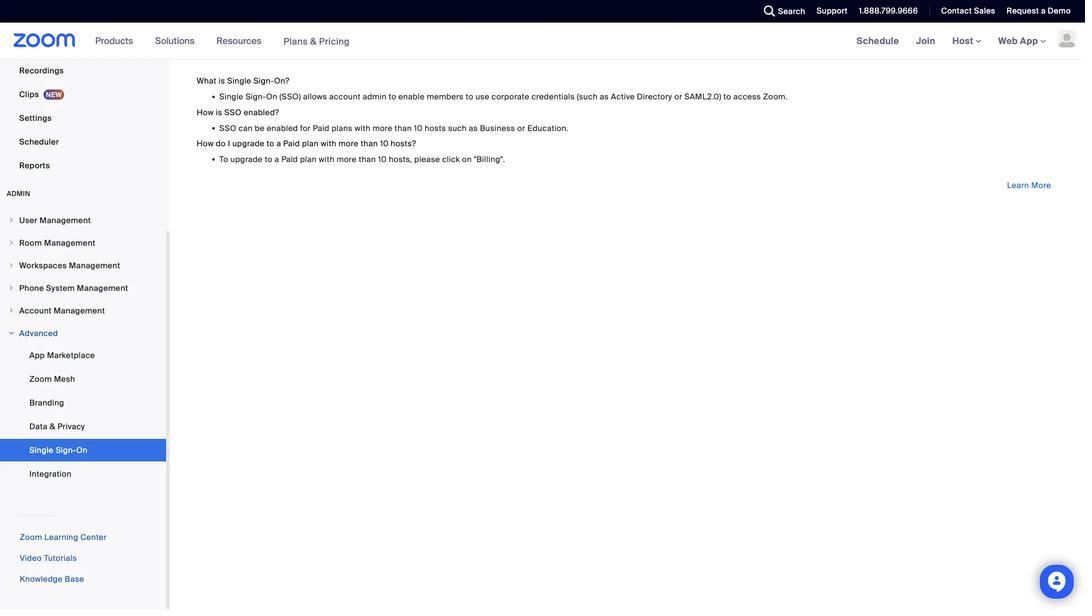 Task type: vqa. For each thing, say whether or not it's contained in the screenshot.
first "Upgrade" from the right
no



Task type: describe. For each thing, give the bounding box(es) containing it.
education.
[[527, 123, 569, 133]]

credentials
[[532, 92, 575, 102]]

"billing".
[[474, 154, 505, 165]]

right image inside advanced 'menu item'
[[8, 330, 15, 337]]

integration
[[29, 469, 71, 479]]

scheduler
[[19, 136, 59, 147]]

advanced menu
[[0, 344, 166, 487]]

recordings
[[19, 65, 64, 76]]

single sign-on
[[29, 445, 87, 456]]

knowledge
[[20, 574, 63, 585]]

0 vertical spatial a
[[1041, 6, 1046, 16]]

please
[[414, 154, 440, 165]]

more
[[1031, 180, 1051, 191]]

1 vertical spatial single
[[219, 92, 243, 102]]

management down the workspaces management menu item
[[77, 283, 128, 293]]

on
[[462, 154, 472, 165]]

members
[[427, 92, 464, 102]]

phone system management
[[19, 283, 128, 293]]

zoom mesh link
[[0, 368, 166, 391]]

sign- inside advanced menu
[[56, 445, 76, 456]]

1 vertical spatial paid
[[283, 138, 300, 149]]

zoom learning center
[[20, 532, 107, 543]]

right image for user
[[8, 217, 15, 224]]

on inside advanced menu
[[76, 445, 87, 456]]

join link
[[908, 23, 944, 59]]

be
[[255, 123, 265, 133]]

click
[[442, 154, 460, 165]]

plans
[[332, 123, 353, 133]]

on inside the what is single sign-on? single sign-on (sso) allows account admin to enable members to use corporate credentials (such as active directory or saml2.0) to access zoom. how is sso enabled? sso can be enabled for paid plans with more than 10 hosts such as business or education. how do i upgrade to a paid plan with more than 10 hosts? to upgrade to a paid plan with more than 10 hosts, please click on "billing".
[[266, 92, 277, 102]]

join
[[916, 35, 935, 47]]

recordings link
[[0, 59, 166, 82]]

marketplace
[[47, 350, 95, 361]]

zoom.
[[763, 92, 788, 102]]

2 vertical spatial paid
[[281, 154, 298, 165]]

banner containing products
[[0, 23, 1085, 60]]

advanced menu item
[[0, 323, 166, 344]]

0 vertical spatial sso
[[224, 107, 242, 118]]

integration link
[[0, 463, 166, 485]]

1 vertical spatial upgrade
[[230, 154, 263, 165]]

single sign-on link
[[0, 439, 166, 462]]

1 vertical spatial plan
[[300, 154, 317, 165]]

directory
[[637, 92, 672, 102]]

single inside advanced menu
[[29, 445, 54, 456]]

system
[[46, 283, 75, 293]]

knowledge base
[[20, 574, 84, 585]]

phone system management menu item
[[0, 278, 166, 299]]

products
[[95, 35, 133, 47]]

0 vertical spatial paid
[[313, 123, 329, 133]]

zoom learning center link
[[20, 532, 107, 543]]

clips link
[[0, 83, 166, 106]]

search button
[[756, 0, 808, 23]]

what
[[197, 76, 217, 86]]

privacy
[[57, 421, 85, 432]]

web app button
[[998, 35, 1046, 47]]

mesh
[[54, 374, 75, 384]]

data & privacy
[[29, 421, 85, 432]]

corporate
[[492, 92, 529, 102]]

enabled?
[[244, 107, 279, 118]]

host
[[952, 35, 976, 47]]

app marketplace link
[[0, 344, 166, 367]]

business
[[480, 123, 515, 133]]

resources button
[[217, 23, 267, 59]]

products button
[[95, 23, 138, 59]]

management for workspaces management
[[69, 260, 120, 271]]

zoom mesh
[[29, 374, 75, 384]]

base
[[65, 574, 84, 585]]

2 vertical spatial more
[[337, 154, 357, 165]]

contact
[[941, 6, 972, 16]]

0 vertical spatial or
[[674, 92, 682, 102]]

request
[[1007, 6, 1039, 16]]

hosts,
[[389, 154, 412, 165]]

use
[[476, 92, 490, 102]]

right image for room
[[8, 240, 15, 246]]

right image
[[8, 262, 15, 269]]

search
[[778, 6, 805, 16]]

pricing
[[319, 35, 350, 47]]

1.888.799.9666 button up the schedule
[[850, 0, 921, 23]]

enable
[[398, 92, 425, 102]]

settings link
[[0, 107, 166, 129]]

enabled
[[267, 123, 298, 133]]

1 vertical spatial sign-
[[246, 92, 266, 102]]

0 vertical spatial with
[[355, 123, 370, 133]]

learn more
[[1007, 180, 1051, 191]]

advanced
[[19, 328, 58, 339]]

workspaces management
[[19, 260, 120, 271]]

reports link
[[0, 154, 166, 177]]

1 how from the top
[[197, 107, 214, 118]]

learning
[[44, 532, 78, 543]]

to
[[219, 154, 228, 165]]

learn more link
[[1000, 176, 1058, 195]]

video
[[20, 553, 42, 564]]

admin
[[363, 92, 387, 102]]

2 vertical spatial with
[[319, 154, 335, 165]]

hosts?
[[391, 138, 416, 149]]

management for user management
[[40, 215, 91, 226]]

1 vertical spatial with
[[321, 138, 336, 149]]

personal menu menu
[[0, 0, 166, 178]]

tutorials
[[44, 553, 77, 564]]

data & privacy link
[[0, 415, 166, 438]]

workspaces management menu item
[[0, 255, 166, 276]]

0 vertical spatial as
[[600, 92, 609, 102]]



Task type: locate. For each thing, give the bounding box(es) containing it.
resources
[[217, 35, 261, 47]]

active
[[611, 92, 635, 102]]

saml2.0)
[[684, 92, 722, 102]]

2 vertical spatial sign-
[[56, 445, 76, 456]]

hosts
[[425, 123, 446, 133]]

i
[[228, 138, 230, 149]]

right image left room
[[8, 240, 15, 246]]

management for account management
[[54, 305, 105, 316]]

0 vertical spatial how
[[197, 107, 214, 118]]

1 vertical spatial how
[[197, 138, 214, 149]]

zoom for zoom mesh
[[29, 374, 52, 384]]

1 vertical spatial as
[[469, 123, 478, 133]]

& for plans
[[310, 35, 317, 47]]

admin menu menu
[[0, 210, 166, 488]]

allows
[[303, 92, 327, 102]]

0 horizontal spatial as
[[469, 123, 478, 133]]

1 vertical spatial app
[[29, 350, 45, 361]]

or
[[674, 92, 682, 102], [517, 123, 525, 133]]

meetings navigation
[[848, 23, 1085, 60]]

web app
[[998, 35, 1038, 47]]

data
[[29, 421, 47, 432]]

1 right image from the top
[[8, 217, 15, 224]]

plans & pricing link
[[284, 35, 350, 47], [284, 35, 350, 47]]

on
[[266, 92, 277, 102], [76, 445, 87, 456]]

how left the do
[[197, 138, 214, 149]]

10 left hosts?
[[380, 138, 389, 149]]

host button
[[952, 35, 981, 47]]

& inside advanced menu
[[50, 421, 55, 432]]

banner
[[0, 23, 1085, 60]]

sign-
[[253, 76, 274, 86], [246, 92, 266, 102], [56, 445, 76, 456]]

& right data
[[50, 421, 55, 432]]

right image for account
[[8, 307, 15, 314]]

management
[[40, 215, 91, 226], [44, 238, 95, 248], [69, 260, 120, 271], [77, 283, 128, 293], [54, 305, 105, 316]]

zoom left mesh
[[29, 374, 52, 384]]

account
[[19, 305, 52, 316]]

1 vertical spatial &
[[50, 421, 55, 432]]

support link
[[808, 0, 850, 23], [817, 6, 848, 16]]

do
[[216, 138, 226, 149]]

on left (sso)
[[266, 92, 277, 102]]

1 vertical spatial 10
[[380, 138, 389, 149]]

is
[[219, 76, 225, 86], [216, 107, 222, 118]]

is up the do
[[216, 107, 222, 118]]

management up workspaces management
[[44, 238, 95, 248]]

0 vertical spatial app
[[1020, 35, 1038, 47]]

sales
[[974, 6, 995, 16]]

management down phone system management menu item
[[54, 305, 105, 316]]

&
[[310, 35, 317, 47], [50, 421, 55, 432]]

for
[[300, 123, 311, 133]]

1.888.799.9666 button
[[850, 0, 921, 23], [859, 6, 918, 16]]

scheduler link
[[0, 131, 166, 153]]

1 vertical spatial more
[[339, 138, 359, 149]]

management inside 'menu item'
[[54, 305, 105, 316]]

2 right image from the top
[[8, 240, 15, 246]]

2 vertical spatial single
[[29, 445, 54, 456]]

what is single sign-on? single sign-on (sso) allows account admin to enable members to use corporate credentials (such as active directory or saml2.0) to access zoom. how is sso enabled? sso can be enabled for paid plans with more than 10 hosts such as business or education. how do i upgrade to a paid plan with more than 10 hosts? to upgrade to a paid plan with more than 10 hosts, please click on "billing".
[[197, 76, 788, 165]]

profile picture image
[[1058, 29, 1076, 47]]

1 horizontal spatial as
[[600, 92, 609, 102]]

phone
[[19, 283, 44, 293]]

0 vertical spatial on
[[266, 92, 277, 102]]

right image left user
[[8, 217, 15, 224]]

web
[[998, 35, 1018, 47]]

0 vertical spatial is
[[219, 76, 225, 86]]

0 vertical spatial single
[[227, 76, 251, 86]]

access
[[733, 92, 761, 102]]

app right the web
[[1020, 35, 1038, 47]]

upgrade down can at the top of page
[[232, 138, 265, 149]]

app inside advanced menu
[[29, 350, 45, 361]]

room management
[[19, 238, 95, 248]]

right image inside account management 'menu item'
[[8, 307, 15, 314]]

management for room management
[[44, 238, 95, 248]]

1 horizontal spatial &
[[310, 35, 317, 47]]

2 vertical spatial a
[[275, 154, 279, 165]]

demo
[[1048, 6, 1071, 16]]

is right what at the top left
[[219, 76, 225, 86]]

0 vertical spatial plan
[[302, 138, 319, 149]]

zoom inside advanced menu
[[29, 374, 52, 384]]

0 horizontal spatial or
[[517, 123, 525, 133]]

upgrade right to
[[230, 154, 263, 165]]

such
[[448, 123, 467, 133]]

to
[[389, 92, 396, 102], [466, 92, 473, 102], [724, 92, 731, 102], [267, 138, 274, 149], [265, 154, 272, 165]]

plans
[[284, 35, 308, 47]]

1 vertical spatial a
[[276, 138, 281, 149]]

1 horizontal spatial on
[[266, 92, 277, 102]]

user
[[19, 215, 38, 226]]

1 horizontal spatial app
[[1020, 35, 1038, 47]]

zoom logo image
[[14, 33, 76, 47]]

solutions
[[155, 35, 194, 47]]

right image left advanced
[[8, 330, 15, 337]]

10 left hosts at the top of page
[[414, 123, 423, 133]]

user management menu item
[[0, 210, 166, 231]]

plan
[[302, 138, 319, 149], [300, 154, 317, 165]]

than up hosts?
[[395, 123, 412, 133]]

1.888.799.9666
[[859, 6, 918, 16]]

admin
[[7, 189, 30, 198]]

schedule
[[857, 35, 899, 47]]

0 vertical spatial more
[[373, 123, 393, 133]]

request a demo
[[1007, 6, 1071, 16]]

as right "such"
[[469, 123, 478, 133]]

single down data
[[29, 445, 54, 456]]

1 vertical spatial on
[[76, 445, 87, 456]]

as right "(such"
[[600, 92, 609, 102]]

0 vertical spatial upgrade
[[232, 138, 265, 149]]

10 left the hosts,
[[378, 154, 387, 165]]

right image inside the user management menu item
[[8, 217, 15, 224]]

2 how from the top
[[197, 138, 214, 149]]

& inside product information navigation
[[310, 35, 317, 47]]

3 right image from the top
[[8, 285, 15, 292]]

app inside meetings navigation
[[1020, 35, 1038, 47]]

0 vertical spatial than
[[395, 123, 412, 133]]

1 vertical spatial sso
[[219, 123, 236, 133]]

or right directory at the top of page
[[674, 92, 682, 102]]

solutions button
[[155, 23, 200, 59]]

video tutorials
[[20, 553, 77, 564]]

10
[[414, 123, 423, 133], [380, 138, 389, 149], [378, 154, 387, 165]]

how down what at the top left
[[197, 107, 214, 118]]

product information navigation
[[87, 23, 358, 60]]

2 vertical spatial than
[[359, 154, 376, 165]]

& right plans
[[310, 35, 317, 47]]

1 vertical spatial zoom
[[20, 532, 42, 543]]

right image inside 'room management' menu item
[[8, 240, 15, 246]]

right image left phone
[[8, 285, 15, 292]]

right image
[[8, 217, 15, 224], [8, 240, 15, 246], [8, 285, 15, 292], [8, 307, 15, 314], [8, 330, 15, 337]]

1.888.799.9666 button up schedule link
[[859, 6, 918, 16]]

management down 'room management' menu item
[[69, 260, 120, 271]]

(sso)
[[279, 92, 301, 102]]

learn
[[1007, 180, 1029, 191]]

than left the hosts,
[[359, 154, 376, 165]]

branding link
[[0, 392, 166, 414]]

or right business
[[517, 123, 525, 133]]

than left hosts?
[[361, 138, 378, 149]]

with
[[355, 123, 370, 133], [321, 138, 336, 149], [319, 154, 335, 165]]

1 vertical spatial or
[[517, 123, 525, 133]]

(such
[[577, 92, 598, 102]]

2 vertical spatial 10
[[378, 154, 387, 165]]

1 horizontal spatial or
[[674, 92, 682, 102]]

0 horizontal spatial &
[[50, 421, 55, 432]]

& for data
[[50, 421, 55, 432]]

single up can at the top of page
[[219, 92, 243, 102]]

app down advanced
[[29, 350, 45, 361]]

0 vertical spatial &
[[310, 35, 317, 47]]

a
[[1041, 6, 1046, 16], [276, 138, 281, 149], [275, 154, 279, 165]]

sso up can at the top of page
[[224, 107, 242, 118]]

1 vertical spatial than
[[361, 138, 378, 149]]

right image inside phone system management menu item
[[8, 285, 15, 292]]

account management menu item
[[0, 300, 166, 322]]

5 right image from the top
[[8, 330, 15, 337]]

room management menu item
[[0, 232, 166, 254]]

sso up "i"
[[219, 123, 236, 133]]

management up room management
[[40, 215, 91, 226]]

single right what at the top left
[[227, 76, 251, 86]]

0 vertical spatial 10
[[414, 123, 423, 133]]

upgrade
[[232, 138, 265, 149], [230, 154, 263, 165]]

zoom
[[29, 374, 52, 384], [20, 532, 42, 543]]

account management
[[19, 305, 105, 316]]

1 vertical spatial is
[[216, 107, 222, 118]]

single
[[227, 76, 251, 86], [219, 92, 243, 102], [29, 445, 54, 456]]

workspaces
[[19, 260, 67, 271]]

zoom for zoom learning center
[[20, 532, 42, 543]]

4 right image from the top
[[8, 307, 15, 314]]

0 horizontal spatial on
[[76, 445, 87, 456]]

clips
[[19, 89, 39, 99]]

right image left the account
[[8, 307, 15, 314]]

right image for phone
[[8, 285, 15, 292]]

video tutorials link
[[20, 553, 77, 564]]

on down the data & privacy link
[[76, 445, 87, 456]]

0 horizontal spatial app
[[29, 350, 45, 361]]

support
[[817, 6, 848, 16]]

contact sales
[[941, 6, 995, 16]]

zoom up video
[[20, 532, 42, 543]]

request a demo link
[[998, 0, 1085, 23], [1007, 6, 1071, 16]]

0 vertical spatial zoom
[[29, 374, 52, 384]]

user management
[[19, 215, 91, 226]]

app marketplace
[[29, 350, 95, 361]]

0 vertical spatial sign-
[[253, 76, 274, 86]]

account
[[329, 92, 361, 102]]

center
[[80, 532, 107, 543]]

more
[[373, 123, 393, 133], [339, 138, 359, 149], [337, 154, 357, 165]]

can
[[239, 123, 253, 133]]



